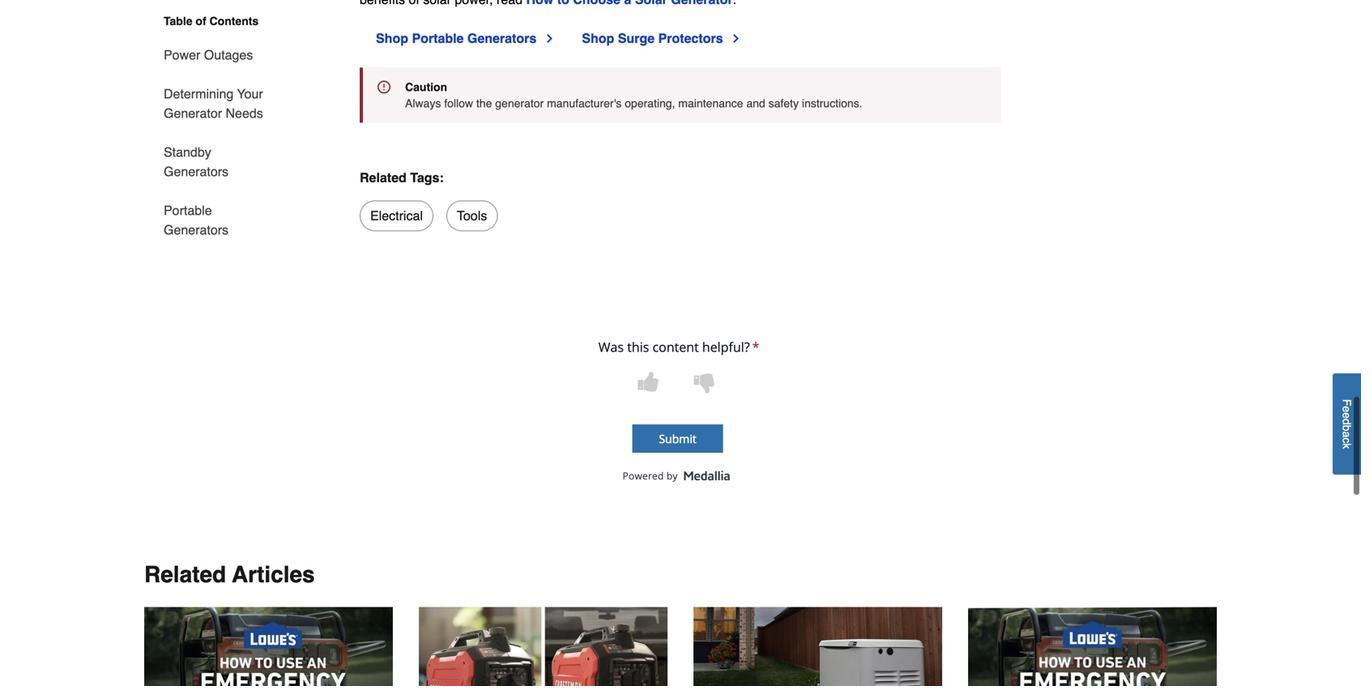 Task type: locate. For each thing, give the bounding box(es) containing it.
portable down standby generators
[[164, 203, 212, 218]]

determining your generator needs
[[164, 86, 263, 121]]

electrical link
[[360, 201, 433, 231]]

chevron right image up generator
[[543, 32, 556, 45]]

1 vertical spatial related
[[144, 562, 226, 588]]

0 horizontal spatial shop
[[376, 31, 408, 46]]

caution always follow the generator manufacturer's operating, maintenance and safety instructions.
[[405, 81, 863, 110]]

your
[[237, 86, 263, 101]]

generator
[[164, 106, 222, 121]]

related
[[360, 170, 407, 185], [144, 562, 226, 588]]

electrical
[[370, 208, 423, 223]]

of
[[196, 15, 206, 28]]

shop up error image
[[376, 31, 408, 46]]

1 vertical spatial portable
[[164, 203, 212, 218]]

0 horizontal spatial related
[[144, 562, 226, 588]]

0 horizontal spatial portable
[[164, 203, 212, 218]]

1 shop from the left
[[376, 31, 408, 46]]

safety
[[769, 97, 799, 110]]

2 shop from the left
[[582, 31, 614, 46]]

table of contents element
[[144, 13, 266, 240]]

0 vertical spatial related
[[360, 170, 407, 185]]

1 e from the top
[[1341, 406, 1354, 413]]

related tags:
[[360, 170, 444, 185]]

a standby generator next to a wood fence. image
[[694, 607, 942, 686]]

1 horizontal spatial chevron right image
[[730, 32, 743, 45]]

chevron right image right protectors
[[730, 32, 743, 45]]

1 horizontal spatial related
[[360, 170, 407, 185]]

follow
[[444, 97, 473, 110]]

portable up "caution"
[[412, 31, 464, 46]]

2 chevron right image from the left
[[730, 32, 743, 45]]

0 horizontal spatial chevron right image
[[543, 32, 556, 45]]

manufacturer's
[[547, 97, 622, 110]]

protectors
[[658, 31, 723, 46]]

generator
[[495, 97, 544, 110]]

generators down standby
[[164, 164, 229, 179]]

e up d
[[1341, 406, 1354, 413]]

shop
[[376, 31, 408, 46], [582, 31, 614, 46]]

tools link
[[446, 201, 498, 231]]

generators for portable generators
[[164, 222, 229, 237]]

chevron right image inside shop portable generators link
[[543, 32, 556, 45]]

generators down standby generators
[[164, 222, 229, 237]]

2 vertical spatial generators
[[164, 222, 229, 237]]

table of contents
[[164, 15, 259, 28]]

e
[[1341, 406, 1354, 413], [1341, 413, 1354, 419]]

chevron right image for protectors
[[730, 32, 743, 45]]

table
[[164, 15, 192, 28]]

e up b
[[1341, 413, 1354, 419]]

instructions.
[[802, 97, 863, 110]]

a video showing how to use an emergency generator. image
[[144, 607, 393, 686], [968, 607, 1217, 686]]

chevron right image
[[543, 32, 556, 45], [730, 32, 743, 45]]

related for related tags:
[[360, 170, 407, 185]]

2 a video showing how to use an emergency generator. image from the left
[[968, 607, 1217, 686]]

power outages link
[[164, 36, 253, 75]]

1 horizontal spatial a video showing how to use an emergency generator. image
[[968, 607, 1217, 686]]

surge
[[618, 31, 655, 46]]

generators
[[467, 31, 537, 46], [164, 164, 229, 179], [164, 222, 229, 237]]

chevron right image inside shop surge protectors link
[[730, 32, 743, 45]]

shop left the surge
[[582, 31, 614, 46]]

0 vertical spatial generators
[[467, 31, 537, 46]]

1 horizontal spatial shop
[[582, 31, 614, 46]]

0 horizontal spatial a video showing how to use an emergency generator. image
[[144, 607, 393, 686]]

tools
[[457, 208, 487, 223]]

contents
[[209, 15, 259, 28]]

standby generators
[[164, 145, 229, 179]]

related articles
[[144, 562, 315, 588]]

1 horizontal spatial portable
[[412, 31, 464, 46]]

portable
[[412, 31, 464, 46], [164, 203, 212, 218]]

generators inside "link"
[[164, 222, 229, 237]]

portable inside portable generators
[[164, 203, 212, 218]]

caution
[[405, 81, 447, 94]]

operating,
[[625, 97, 675, 110]]

generators up generator
[[467, 31, 537, 46]]

1 vertical spatial generators
[[164, 164, 229, 179]]

d
[[1341, 419, 1354, 425]]

outages
[[204, 47, 253, 62]]

0 vertical spatial portable
[[412, 31, 464, 46]]

c
[[1341, 438, 1354, 444]]

1 chevron right image from the left
[[543, 32, 556, 45]]

shop portable generators link
[[376, 29, 556, 48]]



Task type: describe. For each thing, give the bounding box(es) containing it.
shop surge protectors link
[[582, 29, 743, 48]]

f e e d b a c k
[[1341, 399, 1354, 449]]

articles
[[232, 562, 315, 588]]

related for related articles
[[144, 562, 226, 588]]

chevron right image for generators
[[543, 32, 556, 45]]

shop for shop portable generators
[[376, 31, 408, 46]]

always
[[405, 97, 441, 110]]

power outages
[[164, 47, 253, 62]]

the
[[476, 97, 492, 110]]

shop surge protectors
[[582, 31, 723, 46]]

power
[[164, 47, 200, 62]]

1 a video showing how to use an emergency generator. image from the left
[[144, 607, 393, 686]]

portable generators
[[164, 203, 229, 237]]

f
[[1341, 399, 1354, 406]]

standby generators link
[[164, 133, 266, 191]]

k
[[1341, 444, 1354, 449]]

and
[[747, 97, 766, 110]]

standby
[[164, 145, 211, 160]]

f e e d b a c k button
[[1333, 374, 1361, 475]]

b
[[1341, 425, 1354, 432]]

2 e from the top
[[1341, 413, 1354, 419]]

portable generators link
[[164, 191, 266, 240]]

two red and black craftsman inverter generators, one in front of a house and one in a truck bed. image
[[419, 607, 668, 686]]

tags:
[[410, 170, 444, 185]]

needs
[[226, 106, 263, 121]]

shop for shop surge protectors
[[582, 31, 614, 46]]

determining your generator needs link
[[164, 75, 266, 133]]

generators for standby generators
[[164, 164, 229, 179]]

maintenance
[[679, 97, 743, 110]]

error image
[[378, 81, 391, 94]]

determining
[[164, 86, 234, 101]]

shop portable generators
[[376, 31, 537, 46]]

a
[[1341, 432, 1354, 438]]



Task type: vqa. For each thing, say whether or not it's contained in the screenshot.
PARTS
no



